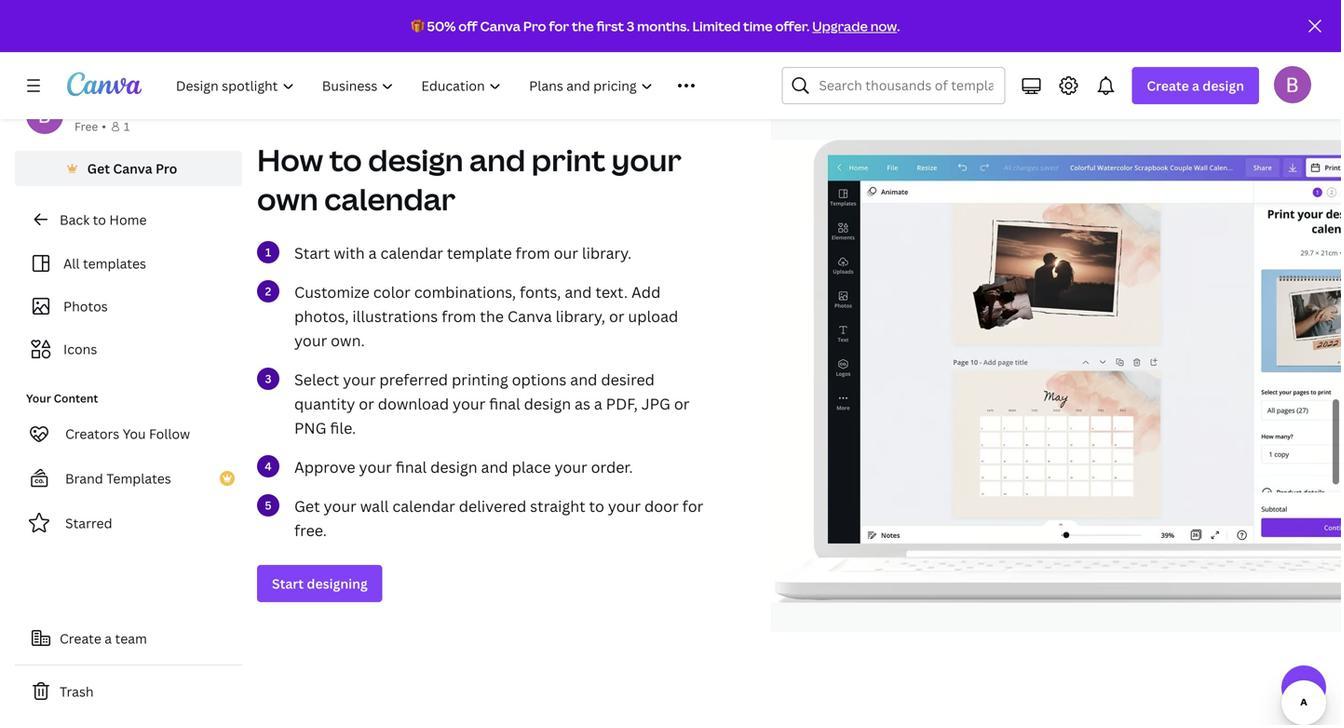 Task type: locate. For each thing, give the bounding box(es) containing it.
to right how
[[329, 140, 362, 180]]

pro right off
[[523, 17, 546, 35]]

brand
[[65, 470, 103, 488]]

your down photos, at left
[[294, 331, 327, 351]]

1 vertical spatial create
[[60, 630, 101, 648]]

0 vertical spatial get
[[87, 160, 110, 177]]

0 horizontal spatial final
[[396, 457, 427, 477]]

get inside button
[[87, 160, 110, 177]]

None search field
[[782, 67, 1005, 104]]

to for how
[[329, 140, 362, 180]]

pro up back to home link
[[156, 160, 177, 177]]

designing
[[307, 575, 368, 593]]

get inside get your wall calendar delivered straight to your door for free.
[[294, 497, 320, 517]]

1 vertical spatial for
[[682, 497, 703, 517]]

or right jpg
[[674, 394, 690, 414]]

create for create a design
[[1147, 77, 1189, 95]]

photos
[[63, 298, 108, 315]]

create a team button
[[15, 620, 242, 658]]

your
[[612, 140, 682, 180], [294, 331, 327, 351], [343, 370, 376, 390], [453, 394, 486, 414], [359, 457, 392, 477], [555, 457, 587, 477], [324, 497, 357, 517], [608, 497, 641, 517]]

for left first
[[549, 17, 569, 35]]

own.
[[331, 331, 365, 351]]

design
[[1203, 77, 1244, 95], [368, 140, 463, 180], [524, 394, 571, 414], [430, 457, 477, 477]]

and
[[469, 140, 526, 180], [565, 282, 592, 302], [570, 370, 597, 390], [481, 457, 508, 477]]

canva down 'fonts,'
[[508, 307, 552, 327]]

from down combinations,
[[442, 307, 476, 327]]

1 vertical spatial canva
[[113, 160, 152, 177]]

1 vertical spatial from
[[442, 307, 476, 327]]

trash
[[60, 683, 94, 701]]

1 vertical spatial the
[[480, 307, 504, 327]]

design inside dropdown button
[[1203, 77, 1244, 95]]

create a design
[[1147, 77, 1244, 95]]

1 vertical spatial to
[[93, 211, 106, 229]]

0 vertical spatial to
[[329, 140, 362, 180]]

top level navigation element
[[164, 67, 737, 104], [164, 67, 737, 104]]

and left print
[[469, 140, 526, 180]]

0 vertical spatial create
[[1147, 77, 1189, 95]]

1 horizontal spatial to
[[329, 140, 362, 180]]

1 horizontal spatial get
[[294, 497, 320, 517]]

create inside button
[[60, 630, 101, 648]]

upgrade
[[812, 17, 868, 35]]

photos link
[[26, 289, 231, 324]]

get
[[87, 160, 110, 177], [294, 497, 320, 517]]

0 horizontal spatial get
[[87, 160, 110, 177]]

0 vertical spatial for
[[549, 17, 569, 35]]

your content
[[26, 391, 98, 406]]

for
[[549, 17, 569, 35], [682, 497, 703, 517]]

download
[[378, 394, 449, 414]]

own
[[257, 179, 318, 219]]

0 horizontal spatial create
[[60, 630, 101, 648]]

customize
[[294, 282, 370, 302]]

select
[[294, 370, 339, 390]]

illustrations
[[352, 307, 438, 327]]

brand templates
[[65, 470, 171, 488]]

how to design and print your own calendar
[[257, 140, 682, 219]]

0 vertical spatial calendar
[[324, 179, 456, 219]]

0 vertical spatial final
[[489, 394, 520, 414]]

calendar right wall
[[392, 497, 455, 517]]

jpg
[[642, 394, 671, 414]]

1 vertical spatial final
[[396, 457, 427, 477]]

customize color combinations, fonts, and text. add photos, illustrations from the canva library, or upload your own.
[[294, 282, 678, 351]]

place
[[512, 457, 551, 477]]

the down combinations,
[[480, 307, 504, 327]]

calendar up with
[[324, 179, 456, 219]]

or right quantity
[[359, 394, 374, 414]]

from inside customize color combinations, fonts, and text. add photos, illustrations from the canva library, or upload your own.
[[442, 307, 476, 327]]

to right straight on the left
[[589, 497, 604, 517]]

from left our
[[516, 243, 550, 263]]

calendar up color
[[380, 243, 443, 263]]

photos,
[[294, 307, 349, 327]]

trash link
[[15, 673, 242, 711]]

start
[[294, 243, 330, 263], [272, 575, 304, 593]]

brand templates link
[[15, 460, 242, 497]]

1 vertical spatial get
[[294, 497, 320, 517]]

calendar inside get your wall calendar delivered straight to your door for free.
[[392, 497, 455, 517]]

final
[[489, 394, 520, 414], [396, 457, 427, 477]]

1 horizontal spatial for
[[682, 497, 703, 517]]

1 horizontal spatial create
[[1147, 77, 1189, 95]]

your down printing
[[453, 394, 486, 414]]

or
[[609, 307, 625, 327], [359, 394, 374, 414], [674, 394, 690, 414]]

get up free.
[[294, 497, 320, 517]]

pdf,
[[606, 394, 638, 414]]

2 vertical spatial canva
[[508, 307, 552, 327]]

calendar
[[324, 179, 456, 219], [380, 243, 443, 263], [392, 497, 455, 517]]

to inside get your wall calendar delivered straight to your door for free.
[[589, 497, 604, 517]]

final inside select your preferred printing options and desired quantity or download your final design as a pdf, jpg or png file.
[[489, 394, 520, 414]]

pro
[[523, 17, 546, 35], [156, 160, 177, 177]]

start designing link
[[257, 565, 383, 603]]

final down printing
[[489, 394, 520, 414]]

free •
[[75, 119, 106, 134]]

approve your final design and place your order.
[[294, 457, 633, 477]]

0 horizontal spatial to
[[93, 211, 106, 229]]

to inside how to design and print your own calendar
[[329, 140, 362, 180]]

all templates
[[63, 255, 146, 272]]

the left first
[[572, 17, 594, 35]]

start left with
[[294, 243, 330, 263]]

1 horizontal spatial the
[[572, 17, 594, 35]]

creators you follow link
[[15, 415, 242, 453]]

2 vertical spatial to
[[589, 497, 604, 517]]

canva right off
[[480, 17, 521, 35]]

your inside how to design and print your own calendar
[[612, 140, 682, 180]]

get canva pro
[[87, 160, 177, 177]]

create inside dropdown button
[[1147, 77, 1189, 95]]

upgrade now button
[[812, 17, 897, 35]]

desired
[[601, 370, 655, 390]]

•
[[102, 119, 106, 134]]

for right door at the bottom
[[682, 497, 703, 517]]

icons link
[[26, 332, 231, 367]]

1 horizontal spatial final
[[489, 394, 520, 414]]

or down text.
[[609, 307, 625, 327]]

a
[[1192, 77, 1200, 95], [369, 243, 377, 263], [594, 394, 602, 414], [105, 630, 112, 648]]

as
[[575, 394, 590, 414]]

1 vertical spatial pro
[[156, 160, 177, 177]]

a inside button
[[105, 630, 112, 648]]

canva down 1
[[113, 160, 152, 177]]

create a team
[[60, 630, 147, 648]]

1 horizontal spatial pro
[[523, 17, 546, 35]]

final down download
[[396, 457, 427, 477]]

0 horizontal spatial pro
[[156, 160, 177, 177]]

2 vertical spatial calendar
[[392, 497, 455, 517]]

create
[[1147, 77, 1189, 95], [60, 630, 101, 648]]

get canva pro button
[[15, 151, 242, 186]]

to right back
[[93, 211, 106, 229]]

2 horizontal spatial to
[[589, 497, 604, 517]]

your
[[26, 391, 51, 406]]

start for start with a calendar template from our library.
[[294, 243, 330, 263]]

get down • on the left top
[[87, 160, 110, 177]]

your left door at the bottom
[[608, 497, 641, 517]]

select your preferred printing options and desired quantity or download your final design as a pdf, jpg or png file.
[[294, 370, 690, 438]]

0 horizontal spatial the
[[480, 307, 504, 327]]

1 vertical spatial calendar
[[380, 243, 443, 263]]

from
[[516, 243, 550, 263], [442, 307, 476, 327]]

to
[[329, 140, 362, 180], [93, 211, 106, 229], [589, 497, 604, 517]]

0 vertical spatial from
[[516, 243, 550, 263]]

start left designing
[[272, 575, 304, 593]]

0 horizontal spatial for
[[549, 17, 569, 35]]

off
[[459, 17, 478, 35]]

combinations,
[[414, 282, 516, 302]]

the
[[572, 17, 594, 35], [480, 307, 504, 327]]

and up as
[[570, 370, 597, 390]]

you
[[123, 425, 146, 443]]

time
[[743, 17, 773, 35]]

1 horizontal spatial or
[[609, 307, 625, 327]]

1 vertical spatial start
[[272, 575, 304, 593]]

calendar for wall
[[392, 497, 455, 517]]

and up library,
[[565, 282, 592, 302]]

0 vertical spatial canva
[[480, 17, 521, 35]]

🎁
[[411, 17, 424, 35]]

0 vertical spatial start
[[294, 243, 330, 263]]

3
[[627, 17, 635, 35]]

wall
[[360, 497, 389, 517]]

preferred
[[379, 370, 448, 390]]

order.
[[591, 457, 633, 477]]

printing
[[452, 370, 508, 390]]

or inside customize color combinations, fonts, and text. add photos, illustrations from the canva library, or upload your own.
[[609, 307, 625, 327]]

pro inside button
[[156, 160, 177, 177]]

your right print
[[612, 140, 682, 180]]

0 horizontal spatial from
[[442, 307, 476, 327]]



Task type: describe. For each thing, give the bounding box(es) containing it.
to for back
[[93, 211, 106, 229]]

text.
[[596, 282, 628, 302]]

create a design button
[[1132, 67, 1259, 104]]

creators
[[65, 425, 119, 443]]

your up wall
[[359, 457, 392, 477]]

starred
[[65, 515, 112, 532]]

start designing
[[272, 575, 368, 593]]

color
[[373, 282, 411, 302]]

follow
[[149, 425, 190, 443]]

fonts,
[[520, 282, 561, 302]]

our
[[554, 243, 578, 263]]

and inside select your preferred printing options and desired quantity or download your final design as a pdf, jpg or png file.
[[570, 370, 597, 390]]

first
[[597, 17, 624, 35]]

starred link
[[15, 505, 242, 542]]

straight
[[530, 497, 586, 517]]

templates
[[83, 255, 146, 272]]

canva inside customize color combinations, fonts, and text. add photos, illustrations from the canva library, or upload your own.
[[508, 307, 552, 327]]

calendar inside how to design and print your own calendar
[[324, 179, 456, 219]]

calendar for a
[[380, 243, 443, 263]]

for inside get your wall calendar delivered straight to your door for free.
[[682, 497, 703, 517]]

png
[[294, 418, 326, 438]]

Search search field
[[819, 68, 993, 103]]

templates
[[106, 470, 171, 488]]

door
[[645, 497, 679, 517]]

your right place on the bottom left of page
[[555, 457, 587, 477]]

get your wall calendar delivered straight to your door for free.
[[294, 497, 703, 541]]

options
[[512, 370, 567, 390]]

design inside select your preferred printing options and desired quantity or download your final design as a pdf, jpg or png file.
[[524, 394, 571, 414]]

content
[[54, 391, 98, 406]]

canva inside button
[[113, 160, 152, 177]]

bob builder image
[[1274, 66, 1311, 103]]

creators you follow
[[65, 425, 190, 443]]

1
[[124, 119, 130, 134]]

and inside how to design and print your own calendar
[[469, 140, 526, 180]]

create for create a team
[[60, 630, 101, 648]]

the inside customize color combinations, fonts, and text. add photos, illustrations from the canva library, or upload your own.
[[480, 307, 504, 327]]

and left place on the bottom left of page
[[481, 457, 508, 477]]

50%
[[427, 17, 456, 35]]

file.
[[330, 418, 356, 438]]

back to home link
[[15, 201, 242, 238]]

get for get canva pro
[[87, 160, 110, 177]]

1 horizontal spatial from
[[516, 243, 550, 263]]

a inside select your preferred printing options and desired quantity or download your final design as a pdf, jpg or png file.
[[594, 394, 602, 414]]

your left wall
[[324, 497, 357, 517]]

your inside customize color combinations, fonts, and text. add photos, illustrations from the canva library, or upload your own.
[[294, 331, 327, 351]]

upload
[[628, 307, 678, 327]]

approve
[[294, 457, 355, 477]]

now
[[871, 17, 897, 35]]

with
[[334, 243, 365, 263]]

delivered
[[459, 497, 526, 517]]

back
[[60, 211, 90, 229]]

print
[[532, 140, 606, 180]]

2 horizontal spatial or
[[674, 394, 690, 414]]

back to home
[[60, 211, 147, 229]]

months.
[[637, 17, 690, 35]]

.
[[897, 17, 900, 35]]

add
[[632, 282, 661, 302]]

quantity
[[294, 394, 355, 414]]

how to design and print your own calendar image
[[771, 140, 1341, 603]]

library,
[[556, 307, 605, 327]]

a inside dropdown button
[[1192, 77, 1200, 95]]

start for start designing
[[272, 575, 304, 593]]

template
[[447, 243, 512, 263]]

and inside customize color combinations, fonts, and text. add photos, illustrations from the canva library, or upload your own.
[[565, 282, 592, 302]]

all templates link
[[26, 246, 231, 281]]

free.
[[294, 521, 327, 541]]

🎁 50% off canva pro for the first 3 months. limited time offer. upgrade now .
[[411, 17, 900, 35]]

team
[[115, 630, 147, 648]]

all
[[63, 255, 80, 272]]

design inside how to design and print your own calendar
[[368, 140, 463, 180]]

0 vertical spatial the
[[572, 17, 594, 35]]

how
[[257, 140, 323, 180]]

free
[[75, 119, 98, 134]]

library.
[[582, 243, 632, 263]]

get for get your wall calendar delivered straight to your door for free.
[[294, 497, 320, 517]]

icons
[[63, 340, 97, 358]]

limited
[[693, 17, 741, 35]]

0 vertical spatial pro
[[523, 17, 546, 35]]

start with a calendar template from our library.
[[294, 243, 632, 263]]

0 horizontal spatial or
[[359, 394, 374, 414]]

offer.
[[775, 17, 810, 35]]

home
[[109, 211, 147, 229]]

your down own.
[[343, 370, 376, 390]]



Task type: vqa. For each thing, say whether or not it's contained in the screenshot.
the top To
yes



